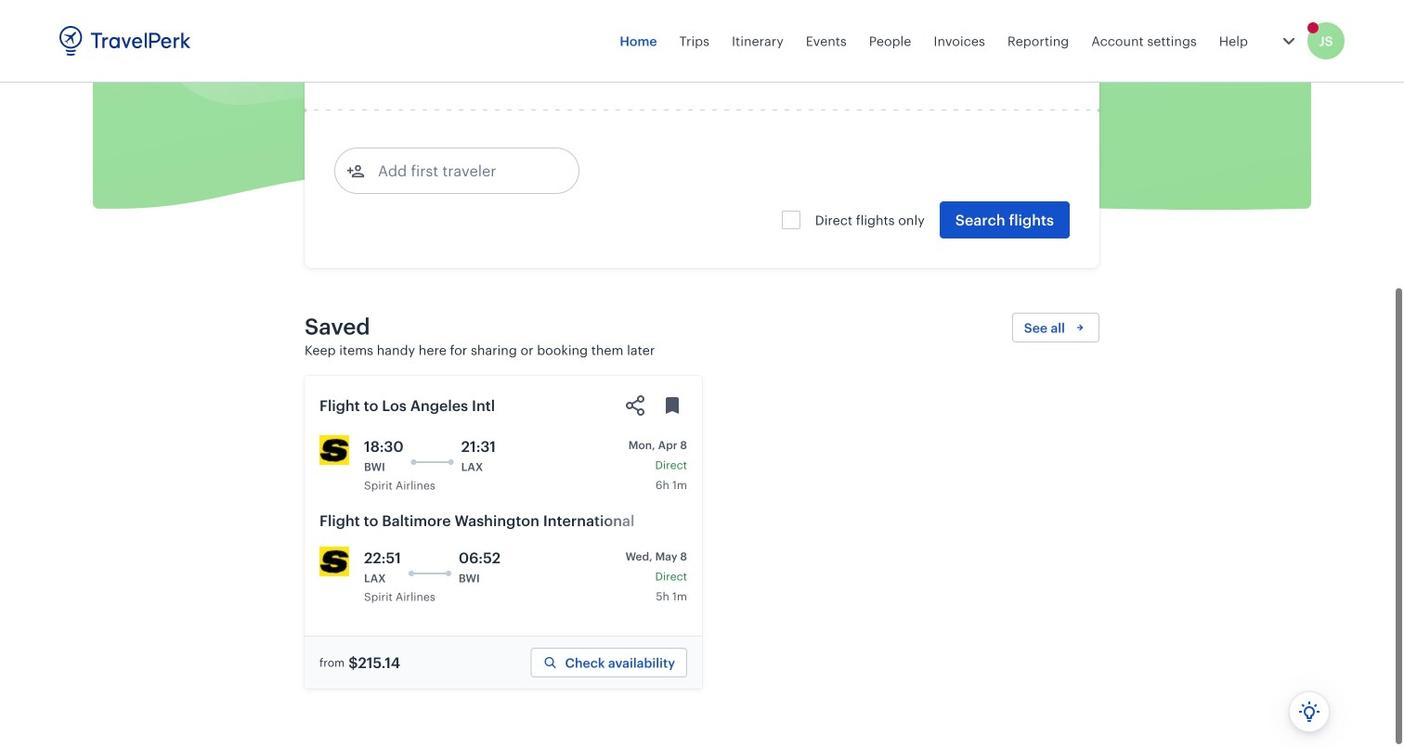 Task type: vqa. For each thing, say whether or not it's contained in the screenshot.
"FROM" Search Box
no



Task type: locate. For each thing, give the bounding box(es) containing it.
spirit airlines image
[[319, 436, 349, 465]]

Add first traveler search field
[[365, 156, 558, 186]]

spirit airlines image
[[319, 547, 349, 577]]



